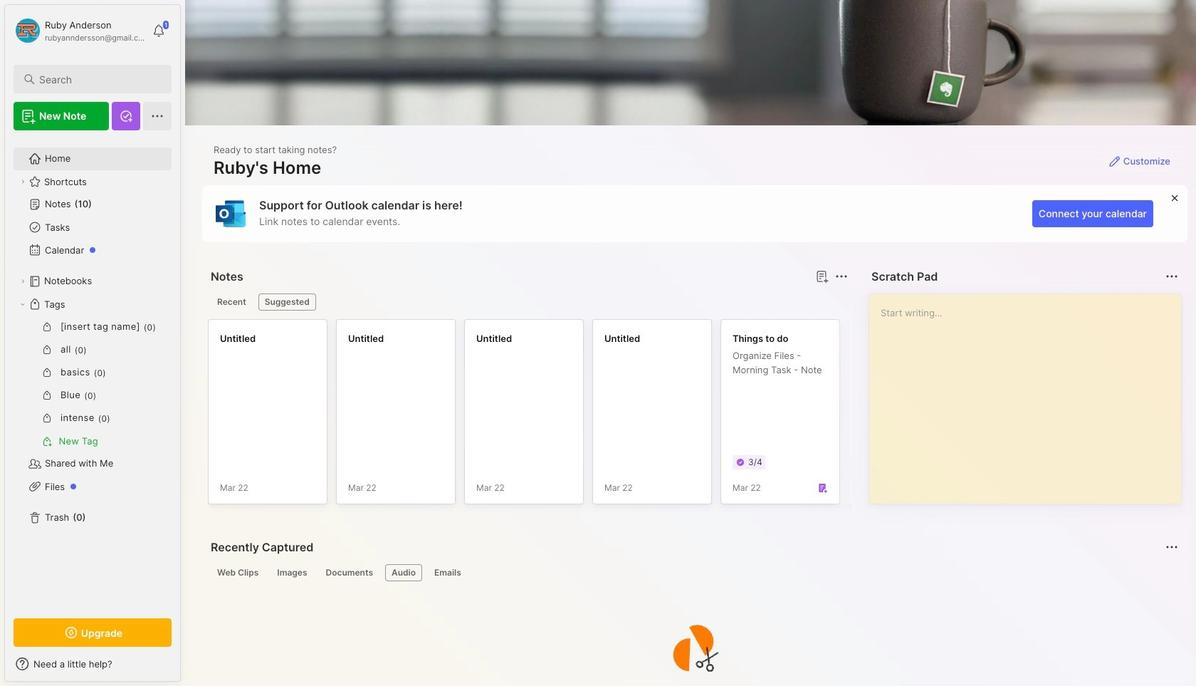 Task type: vqa. For each thing, say whether or not it's contained in the screenshot.
Note
no



Task type: locate. For each thing, give the bounding box(es) containing it.
0 vertical spatial more actions image
[[1164, 268, 1181, 285]]

tab
[[211, 294, 253, 311], [258, 294, 316, 311], [211, 564, 265, 581], [271, 564, 314, 581], [320, 564, 380, 581], [385, 564, 422, 581], [428, 564, 468, 581]]

1 vertical spatial tab list
[[211, 564, 1177, 581]]

more actions image
[[1164, 268, 1181, 285], [1164, 539, 1181, 556]]

tab list
[[211, 294, 846, 311], [211, 564, 1177, 581]]

tree inside the main element
[[5, 139, 180, 606]]

WHAT'S NEW field
[[5, 653, 180, 675]]

click to collapse image
[[180, 660, 191, 677]]

More actions field
[[832, 266, 852, 286], [1163, 266, 1183, 286], [1163, 537, 1183, 557]]

row group
[[208, 319, 1197, 513]]

main element
[[0, 0, 185, 686]]

tree
[[5, 139, 180, 606]]

more actions image
[[834, 268, 851, 285]]

1 vertical spatial more actions image
[[1164, 539, 1181, 556]]

None search field
[[39, 71, 159, 88]]

group
[[14, 316, 171, 452]]

2 more actions image from the top
[[1164, 539, 1181, 556]]

0 vertical spatial tab list
[[211, 294, 846, 311]]



Task type: describe. For each thing, give the bounding box(es) containing it.
2 tab list from the top
[[211, 564, 1177, 581]]

group inside tree
[[14, 316, 171, 452]]

Search text field
[[39, 73, 159, 86]]

1 more actions image from the top
[[1164, 268, 1181, 285]]

1 tab list from the top
[[211, 294, 846, 311]]

expand tags image
[[19, 300, 27, 309]]

none search field inside the main element
[[39, 71, 159, 88]]

Start writing… text field
[[881, 294, 1181, 492]]

expand notebooks image
[[19, 277, 27, 286]]

Account field
[[14, 16, 145, 45]]



